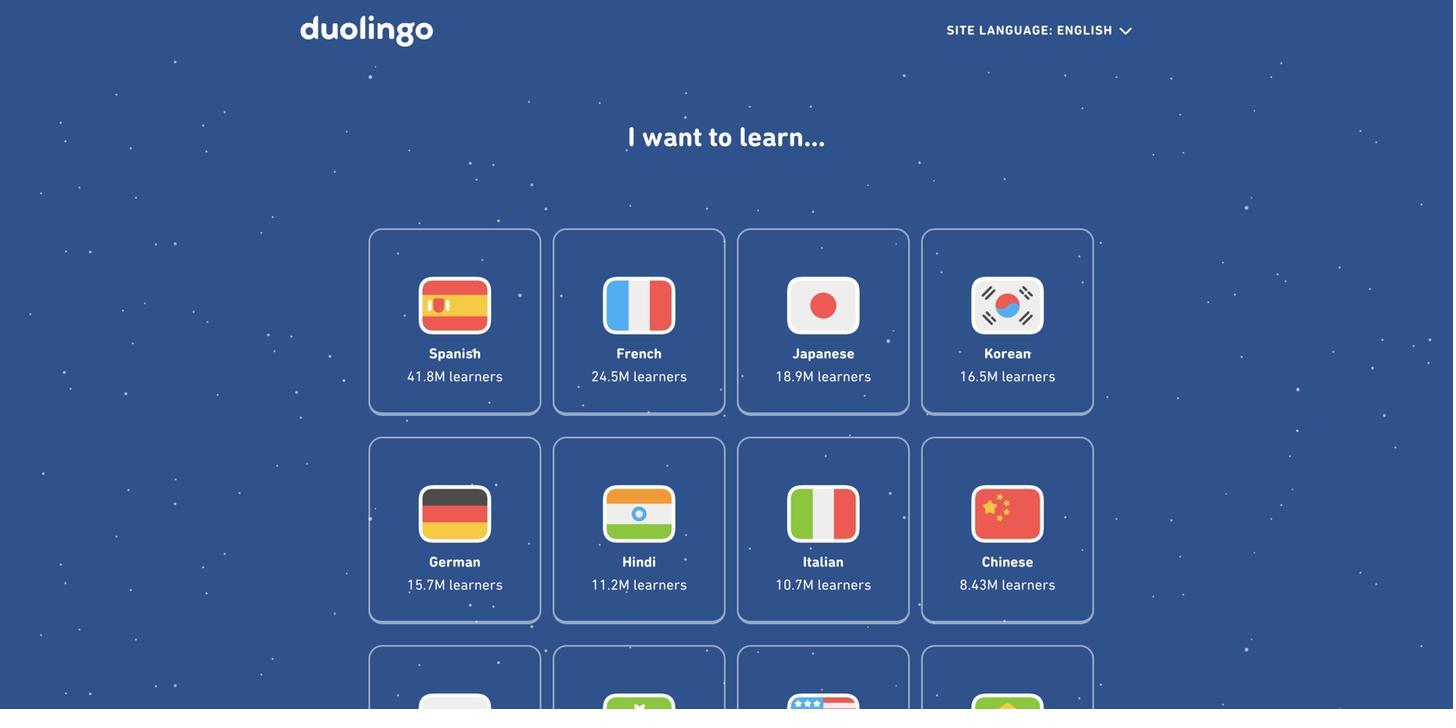 Task type: describe. For each thing, give the bounding box(es) containing it.
duolingo image
[[301, 16, 433, 47]]

11.2m
[[591, 576, 630, 593]]

japanese 18.9m learners
[[775, 345, 871, 384]]

i
[[628, 121, 635, 153]]

italian
[[803, 554, 844, 570]]

learners for korean
[[1002, 368, 1056, 384]]

learners for italian
[[817, 576, 871, 593]]

15.7m
[[407, 576, 445, 593]]

spanish 41.8m learners
[[407, 345, 503, 384]]

41.8m
[[407, 368, 445, 384]]

hindi
[[622, 554, 656, 570]]

learners for french
[[633, 368, 687, 384]]

italian 10.7m learners
[[775, 554, 871, 593]]

site
[[947, 22, 975, 38]]

site language: english
[[947, 22, 1113, 38]]

english
[[1057, 22, 1113, 38]]

i want to learn...
[[628, 121, 825, 153]]

french 24.5m learners
[[591, 345, 687, 384]]

8.43m
[[960, 576, 998, 593]]

french
[[616, 345, 662, 362]]

language:
[[979, 22, 1053, 38]]



Task type: locate. For each thing, give the bounding box(es) containing it.
chinese 8.43m learners
[[960, 554, 1056, 593]]

learners inside chinese 8.43m learners
[[1002, 576, 1056, 593]]

korean
[[984, 345, 1031, 362]]

learners for chinese
[[1002, 576, 1056, 593]]

learners inside italian 10.7m learners
[[817, 576, 871, 593]]

learners inside hindi 11.2m learners
[[633, 576, 687, 593]]

learners inside the "spanish 41.8m learners"
[[449, 368, 503, 384]]

learners
[[449, 368, 503, 384], [633, 368, 687, 384], [817, 368, 871, 384], [1002, 368, 1056, 384], [449, 576, 503, 593], [633, 576, 687, 593], [817, 576, 871, 593], [1002, 576, 1056, 593]]

learners down 'japanese'
[[817, 368, 871, 384]]

japanese
[[792, 345, 855, 362]]

learners inside french 24.5m learners
[[633, 368, 687, 384]]

spanish
[[429, 345, 481, 362]]

learners down hindi
[[633, 576, 687, 593]]

learners inside korean 16.5m learners
[[1002, 368, 1056, 384]]

learners inside japanese 18.9m learners
[[817, 368, 871, 384]]

learners down german on the bottom left of page
[[449, 576, 503, 593]]

18.9m
[[775, 368, 814, 384]]

hindi 11.2m learners
[[591, 554, 687, 593]]

german 15.7m learners
[[407, 554, 503, 593]]

to
[[709, 121, 733, 153]]

korean 16.5m learners
[[960, 345, 1056, 384]]

10.7m
[[775, 576, 814, 593]]

learners down korean
[[1002, 368, 1056, 384]]

learners for german
[[449, 576, 503, 593]]

learners for hindi
[[633, 576, 687, 593]]

learners down chinese
[[1002, 576, 1056, 593]]

24.5m
[[591, 368, 630, 384]]

learners for japanese
[[817, 368, 871, 384]]

16.5m
[[960, 368, 998, 384]]

learners down italian
[[817, 576, 871, 593]]

chinese
[[982, 554, 1033, 570]]

want
[[642, 121, 702, 153]]

learners for spanish
[[449, 368, 503, 384]]

german
[[429, 554, 481, 570]]

learners down spanish
[[449, 368, 503, 384]]

learners down the french
[[633, 368, 687, 384]]

learners inside german 15.7m learners
[[449, 576, 503, 593]]

learn...
[[739, 121, 825, 153]]



Task type: vqa. For each thing, say whether or not it's contained in the screenshot.


